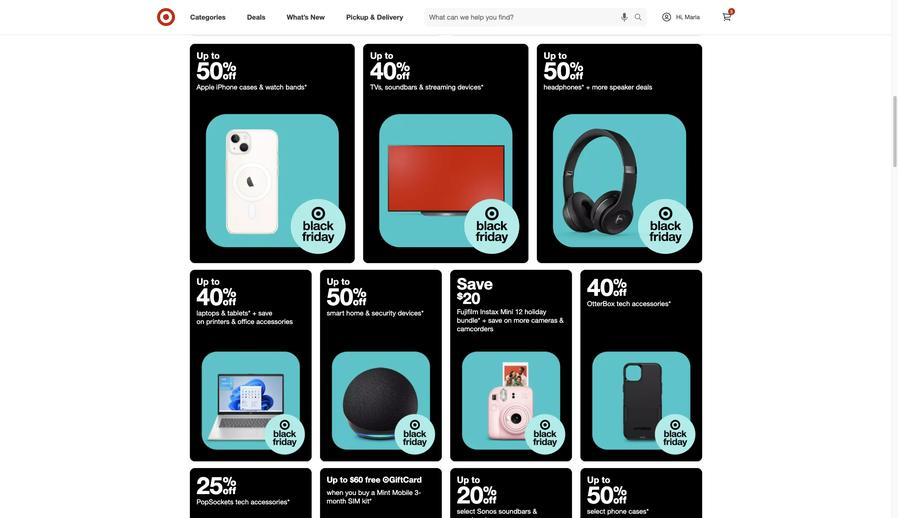 Task type: describe. For each thing, give the bounding box(es) containing it.
3
[[731, 9, 733, 14]]

1 horizontal spatial 40
[[370, 56, 410, 85]]

up up tvs,
[[370, 50, 382, 61]]

& inside "select sonos soundbars & speakers*"
[[533, 508, 537, 516]]

apple iphone cases & watch bands*
[[197, 83, 307, 91]]

select for select airpods*
[[457, 18, 475, 27]]

maria
[[685, 13, 700, 20]]

40 inside 40 otterbox tech accessories*
[[587, 273, 627, 302]]

up up smart
[[327, 276, 339, 287]]

select for select apple devices*
[[197, 18, 215, 27]]

devices* for 40
[[458, 83, 484, 91]]

bundle*
[[457, 316, 480, 325]]

to up phone
[[602, 475, 611, 486]]

watch
[[265, 83, 284, 91]]

delivery
[[377, 13, 403, 21]]

0 horizontal spatial 40
[[197, 282, 237, 311]]

+ inside laptops & tablets* + save on printers & office accessories
[[252, 309, 257, 318]]

deals link
[[240, 8, 276, 26]]

tech for 40
[[617, 300, 630, 308]]

camcorders
[[457, 325, 494, 333]]

fujifilm
[[457, 308, 478, 316]]

accessories* for 25
[[251, 498, 290, 507]]

up to for smart home & security devices*
[[327, 276, 350, 287]]

up up select phone cases*
[[587, 475, 599, 486]]

25 popsockets tech accessories*
[[197, 471, 290, 507]]

up to $60 free ¬ giftcard when you buy a mint mobile 3- month sim kit*
[[327, 475, 422, 506]]

what's
[[287, 13, 309, 21]]

on
[[504, 316, 512, 325]]

apple inside 'link'
[[217, 18, 235, 27]]

up up headphones*
[[544, 50, 556, 61]]

select airpods* link
[[450, 0, 702, 35]]

sim
[[348, 497, 360, 506]]

select phone cases*
[[587, 508, 649, 516]]

deals
[[247, 13, 266, 21]]

25
[[197, 471, 237, 500]]

3 link
[[718, 8, 736, 26]]

up to up laptops at the left bottom
[[197, 276, 220, 287]]

laptops & tablets* + save on printers & office accessories
[[197, 309, 293, 326]]

on more cameras & camcorders
[[457, 316, 564, 333]]

categories link
[[183, 8, 236, 26]]

giftcard
[[389, 475, 422, 485]]

what's new
[[287, 13, 325, 21]]

save
[[457, 274, 493, 294]]

select airpods*
[[457, 18, 506, 27]]

accessories* for 40
[[632, 300, 671, 308]]

2 horizontal spatial +
[[586, 83, 590, 91]]

hi, maria
[[676, 13, 700, 20]]

popsockets
[[197, 498, 234, 507]]

up up speakers*
[[457, 475, 469, 486]]

cases
[[239, 83, 257, 91]]

up to for tvs, soundbars & streaming devices*
[[370, 50, 394, 61]]

holiday
[[525, 308, 547, 316]]

phone
[[608, 508, 627, 516]]

mint
[[377, 489, 390, 497]]

select apple devices*
[[197, 18, 262, 27]]

pickup
[[346, 13, 369, 21]]

select sonos soundbars & speakers*
[[457, 508, 537, 519]]

$20
[[457, 289, 480, 308]]

security
[[372, 309, 396, 318]]

hi,
[[676, 13, 683, 20]]

40 otterbox tech accessories*
[[587, 273, 671, 308]]

cameras
[[532, 316, 558, 325]]

sonos
[[477, 508, 497, 516]]

when
[[327, 489, 343, 497]]

pickup & delivery link
[[339, 8, 414, 26]]

new
[[311, 13, 325, 21]]

headphones*
[[544, 83, 584, 91]]

buy
[[358, 489, 370, 497]]

on printers
[[197, 318, 230, 326]]

mobile
[[392, 489, 413, 497]]

0 horizontal spatial soundbars
[[385, 83, 417, 91]]

select apple devices* link
[[190, 0, 442, 35]]

save inside laptops & tablets* + save on printers & office accessories
[[258, 309, 272, 318]]

pickup & delivery
[[346, 13, 403, 21]]



Task type: locate. For each thing, give the bounding box(es) containing it.
month
[[327, 497, 346, 506]]

50 for apple iphone cases & watch bands*
[[197, 56, 237, 85]]

$60
[[350, 475, 363, 485]]

search
[[631, 13, 651, 22]]

+ inside fujifilm instax mini 12 holiday bundle* +
[[482, 316, 486, 325]]

&
[[370, 13, 375, 21], [259, 83, 264, 91], [419, 83, 424, 91], [221, 309, 226, 318], [366, 309, 370, 318], [560, 316, 564, 325], [232, 318, 236, 326], [533, 508, 537, 516]]

1 vertical spatial devices*
[[458, 83, 484, 91]]

devices* inside 'link'
[[237, 18, 262, 27]]

+ right headphones*
[[586, 83, 590, 91]]

cases*
[[629, 508, 649, 516]]

speaker
[[610, 83, 634, 91]]

target black friday image inside select airpods* 'link'
[[576, 0, 702, 12]]

to left $60
[[340, 475, 348, 485]]

to up laptops at the left bottom
[[211, 276, 220, 287]]

tech right otterbox on the right of page
[[617, 300, 630, 308]]

more left speaker
[[592, 83, 608, 91]]

1 horizontal spatial apple
[[217, 18, 235, 27]]

1 vertical spatial accessories*
[[251, 498, 290, 507]]

up to
[[197, 50, 220, 61], [370, 50, 394, 61], [544, 50, 567, 61], [197, 276, 220, 287], [327, 276, 350, 287], [457, 475, 480, 486], [587, 475, 611, 486]]

up to up iphone
[[197, 50, 220, 61]]

up inside up to $60 free ¬ giftcard when you buy a mint mobile 3- month sim kit*
[[327, 475, 338, 485]]

1 horizontal spatial more
[[592, 83, 608, 91]]

1 vertical spatial more
[[514, 316, 530, 325]]

& inside pickup & delivery link
[[370, 13, 375, 21]]

accessories* inside 40 otterbox tech accessories*
[[632, 300, 671, 308]]

office
[[238, 318, 255, 326]]

airpods*
[[477, 18, 504, 27]]

select
[[197, 18, 215, 27], [457, 18, 475, 27], [457, 508, 475, 516], [587, 508, 606, 516]]

40
[[370, 56, 410, 85], [587, 273, 627, 302], [197, 282, 237, 311]]

speakers*
[[457, 516, 487, 519]]

otterbox
[[587, 300, 615, 308]]

0 vertical spatial soundbars
[[385, 83, 417, 91]]

¬
[[383, 475, 389, 485]]

2 horizontal spatial 40
[[587, 273, 627, 302]]

smart
[[327, 309, 345, 318]]

tech inside '25 popsockets tech accessories*'
[[235, 498, 249, 507]]

mini
[[501, 308, 513, 316]]

iphone
[[216, 83, 238, 91]]

more inside on more cameras & camcorders
[[514, 316, 530, 325]]

accessories*
[[632, 300, 671, 308], [251, 498, 290, 507]]

0 horizontal spatial apple
[[197, 83, 214, 91]]

smart home & security devices*
[[327, 309, 424, 318]]

to up the home
[[341, 276, 350, 287]]

3-
[[415, 489, 421, 497]]

0 horizontal spatial devices*
[[237, 18, 262, 27]]

accessories
[[256, 318, 293, 326]]

to down delivery
[[385, 50, 394, 61]]

save
[[258, 309, 272, 318], [486, 316, 502, 325]]

more
[[592, 83, 608, 91], [514, 316, 530, 325]]

tech inside 40 otterbox tech accessories*
[[617, 300, 630, 308]]

0 vertical spatial more
[[592, 83, 608, 91]]

select for select phone cases*
[[587, 508, 606, 516]]

soundbars right tvs,
[[385, 83, 417, 91]]

to up sonos
[[472, 475, 480, 486]]

categories
[[190, 13, 226, 21]]

tech for 25
[[235, 498, 249, 507]]

home
[[346, 309, 364, 318]]

instax
[[480, 308, 499, 316]]

2 horizontal spatial devices*
[[458, 83, 484, 91]]

a
[[371, 489, 375, 497]]

devices* for 50
[[398, 309, 424, 318]]

bands*
[[286, 83, 307, 91]]

you
[[345, 489, 356, 497]]

select inside 'link'
[[197, 18, 215, 27]]

12
[[515, 308, 523, 316]]

laptops
[[197, 309, 219, 318]]

deals
[[636, 83, 653, 91]]

50 for select phone cases*
[[587, 481, 627, 510]]

to up headphones*
[[559, 50, 567, 61]]

0 horizontal spatial more
[[514, 316, 530, 325]]

up to for select phone cases*
[[587, 475, 611, 486]]

devices* right the streaming
[[458, 83, 484, 91]]

+
[[586, 83, 590, 91], [252, 309, 257, 318], [482, 316, 486, 325]]

50
[[197, 56, 237, 85], [544, 56, 584, 85], [327, 282, 367, 311], [587, 481, 627, 510]]

+ right 'tablets*'
[[252, 309, 257, 318]]

up to up smart
[[327, 276, 350, 287]]

0 horizontal spatial accessories*
[[251, 498, 290, 507]]

devices* right the 'categories' link
[[237, 18, 262, 27]]

save left the on at the bottom
[[486, 316, 502, 325]]

1 horizontal spatial +
[[482, 316, 486, 325]]

tvs, soundbars & streaming devices*
[[370, 83, 484, 91]]

tech
[[617, 300, 630, 308], [235, 498, 249, 507]]

up to up phone
[[587, 475, 611, 486]]

target black friday image
[[316, 0, 442, 12], [576, 0, 702, 12], [363, 98, 529, 263], [537, 98, 702, 263], [190, 98, 355, 263], [190, 340, 312, 462], [320, 340, 442, 462], [450, 340, 572, 462], [581, 340, 702, 462]]

What can we help you find? suggestions appear below search field
[[424, 8, 637, 26]]

devices*
[[237, 18, 262, 27], [458, 83, 484, 91], [398, 309, 424, 318]]

select inside "select sonos soundbars & speakers*"
[[457, 508, 475, 516]]

1 horizontal spatial devices*
[[398, 309, 424, 318]]

up
[[197, 50, 209, 61], [370, 50, 382, 61], [544, 50, 556, 61], [197, 276, 209, 287], [327, 276, 339, 287], [457, 475, 469, 486], [587, 475, 599, 486], [327, 475, 338, 485]]

streaming
[[426, 83, 456, 91]]

kit*
[[362, 497, 372, 506]]

to
[[211, 50, 220, 61], [385, 50, 394, 61], [559, 50, 567, 61], [211, 276, 220, 287], [341, 276, 350, 287], [472, 475, 480, 486], [602, 475, 611, 486], [340, 475, 348, 485]]

apple
[[217, 18, 235, 27], [197, 83, 214, 91]]

0 vertical spatial devices*
[[237, 18, 262, 27]]

1 horizontal spatial save
[[486, 316, 502, 325]]

soundbars right sonos
[[499, 508, 531, 516]]

select for select sonos soundbars & speakers*
[[457, 508, 475, 516]]

tablets*
[[227, 309, 251, 318]]

up to for apple iphone cases & watch bands*
[[197, 50, 220, 61]]

up up when at the left of page
[[327, 475, 338, 485]]

soundbars inside "select sonos soundbars & speakers*"
[[499, 508, 531, 516]]

1 horizontal spatial soundbars
[[499, 508, 531, 516]]

up to for select sonos soundbars & speakers*
[[457, 475, 480, 486]]

1 horizontal spatial accessories*
[[632, 300, 671, 308]]

0 vertical spatial accessories*
[[632, 300, 671, 308]]

search button
[[631, 8, 651, 28]]

2 vertical spatial devices*
[[398, 309, 424, 318]]

save right office
[[258, 309, 272, 318]]

20
[[457, 481, 497, 510]]

up down categories
[[197, 50, 209, 61]]

apple left iphone
[[197, 83, 214, 91]]

devices* right security in the left bottom of the page
[[398, 309, 424, 318]]

headphones* + more speaker deals
[[544, 83, 653, 91]]

1 vertical spatial soundbars
[[499, 508, 531, 516]]

to up iphone
[[211, 50, 220, 61]]

apple left deals
[[217, 18, 235, 27]]

tech right popsockets
[[235, 498, 249, 507]]

1 vertical spatial tech
[[235, 498, 249, 507]]

up to up sonos
[[457, 475, 480, 486]]

accessories* inside '25 popsockets tech accessories*'
[[251, 498, 290, 507]]

50 for smart home & security devices*
[[327, 282, 367, 311]]

to inside up to $60 free ¬ giftcard when you buy a mint mobile 3- month sim kit*
[[340, 475, 348, 485]]

soundbars
[[385, 83, 417, 91], [499, 508, 531, 516]]

fujifilm instax mini 12 holiday bundle* +
[[457, 308, 547, 325]]

0 horizontal spatial +
[[252, 309, 257, 318]]

target black friday image inside select apple devices* 'link'
[[316, 0, 442, 12]]

0 horizontal spatial tech
[[235, 498, 249, 507]]

free
[[365, 475, 381, 485]]

0 horizontal spatial save
[[258, 309, 272, 318]]

select inside 'link'
[[457, 18, 475, 27]]

more right the on at the bottom
[[514, 316, 530, 325]]

+ right bundle*
[[482, 316, 486, 325]]

what's new link
[[280, 8, 336, 26]]

up to up headphones*
[[544, 50, 567, 61]]

0 vertical spatial tech
[[617, 300, 630, 308]]

tvs,
[[370, 83, 383, 91]]

& inside on more cameras & camcorders
[[560, 316, 564, 325]]

1 horizontal spatial tech
[[617, 300, 630, 308]]

up to up tvs,
[[370, 50, 394, 61]]

1 vertical spatial apple
[[197, 83, 214, 91]]

0 vertical spatial apple
[[217, 18, 235, 27]]

up up laptops at the left bottom
[[197, 276, 209, 287]]



Task type: vqa. For each thing, say whether or not it's contained in the screenshot.
TVs,
yes



